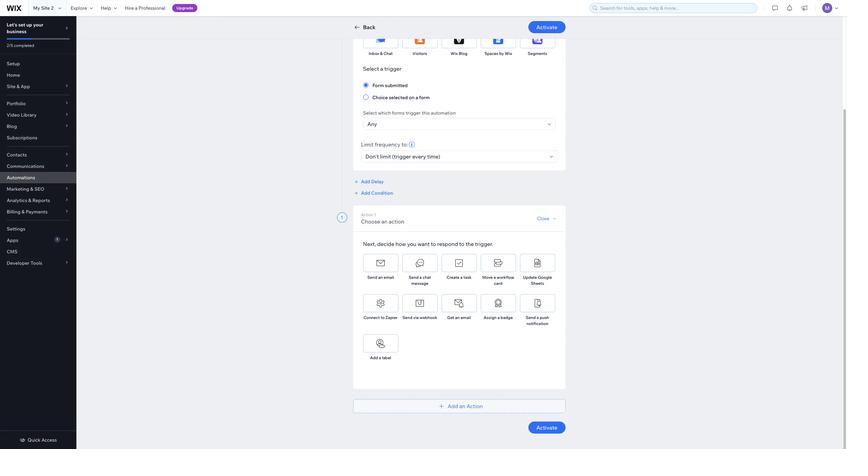 Task type: vqa. For each thing, say whether or not it's contained in the screenshot.
Thursday
no



Task type: describe. For each thing, give the bounding box(es) containing it.
access
[[42, 437, 57, 443]]

1 vertical spatial trigger
[[406, 110, 421, 116]]

video library
[[7, 112, 37, 118]]

decide
[[377, 241, 395, 247]]

add for add delay
[[361, 179, 370, 185]]

move
[[483, 275, 493, 280]]

card
[[494, 281, 503, 286]]

category image for to
[[376, 298, 386, 308]]

cms
[[7, 249, 17, 255]]

workflow
[[497, 275, 514, 280]]

settings link
[[0, 223, 76, 235]]

wix blog
[[451, 51, 468, 56]]

push
[[540, 315, 549, 320]]

site & app button
[[0, 81, 76, 92]]

& for inbox
[[380, 51, 383, 56]]

& for analytics
[[28, 197, 31, 203]]

settings
[[7, 226, 25, 232]]

automations link
[[0, 172, 76, 183]]

wix for wix blog
[[451, 51, 458, 56]]

quick access
[[28, 437, 57, 443]]

cms link
[[0, 246, 76, 257]]

webhook
[[420, 315, 437, 320]]

category image up 'send an email'
[[376, 258, 386, 268]]

automation
[[431, 110, 456, 116]]

choice selected on a form
[[373, 95, 430, 101]]

sidebar element
[[0, 16, 76, 449]]

task
[[464, 275, 472, 280]]

invoices
[[452, 17, 467, 22]]

marketing & seo
[[7, 186, 44, 192]]

contacts
[[7, 152, 27, 158]]

subscriptions link
[[0, 132, 76, 143]]

help button
[[97, 0, 121, 16]]

add for add condition
[[361, 190, 370, 196]]

icon image
[[376, 34, 386, 44]]

an for get
[[455, 315, 460, 320]]

a for assign a badge
[[498, 315, 500, 320]]

site for site & app
[[7, 83, 16, 90]]

select a trigger
[[363, 65, 402, 72]]

chat
[[423, 275, 431, 280]]

reports
[[32, 197, 50, 203]]

analytics & reports
[[7, 197, 50, 203]]

trigger.
[[475, 241, 494, 247]]

tools
[[31, 260, 42, 266]]

0 horizontal spatial to
[[381, 315, 385, 320]]

business
[[7, 28, 27, 35]]

1 horizontal spatial 1
[[341, 215, 343, 221]]

analytics
[[7, 197, 27, 203]]

setup
[[7, 61, 20, 67]]

add for add a label
[[370, 355, 378, 360]]

choose
[[361, 218, 380, 225]]

zapier
[[386, 315, 398, 320]]

action
[[389, 218, 404, 225]]

frequency
[[375, 141, 400, 148]]

1 inside the sidebar 'element'
[[56, 237, 58, 242]]

a for select a trigger
[[380, 65, 383, 72]]

update
[[523, 275, 537, 280]]

limit
[[361, 141, 374, 148]]

google
[[538, 275, 552, 280]]

category image up spaces by wix
[[493, 34, 504, 44]]

add delay button
[[353, 179, 384, 185]]

billing
[[7, 209, 20, 215]]

next,
[[363, 241, 376, 247]]

form
[[419, 95, 430, 101]]

marketing
[[7, 186, 29, 192]]

price quotes
[[408, 17, 432, 22]]

via
[[414, 315, 419, 320]]

condition
[[371, 190, 393, 196]]

marketing & seo button
[[0, 183, 76, 195]]

create a task
[[447, 275, 472, 280]]

professional
[[139, 5, 165, 11]]

send for send via webhook
[[403, 315, 413, 320]]

this
[[422, 110, 430, 116]]

hire
[[125, 5, 134, 11]]

forms
[[379, 17, 391, 22]]

the
[[466, 241, 474, 247]]

blog button
[[0, 121, 76, 132]]

chat
[[384, 51, 393, 56]]

category image for a
[[415, 258, 425, 268]]

email for get an email
[[461, 315, 471, 320]]

my
[[33, 5, 40, 11]]

add an action button
[[353, 399, 566, 413]]

seo
[[34, 186, 44, 192]]

action inside action 1 choose an action
[[361, 212, 373, 217]]

upgrade
[[176, 5, 193, 10]]

setup link
[[0, 58, 76, 69]]

set
[[18, 22, 25, 28]]

2 horizontal spatial wix
[[505, 51, 512, 56]]

Select which forms trigger this automation field
[[366, 118, 546, 130]]

2/5 completed
[[7, 43, 34, 48]]

action inside button
[[467, 403, 483, 410]]

site for site members
[[524, 17, 532, 22]]

explore
[[71, 5, 87, 11]]

respond
[[437, 241, 458, 247]]

badge
[[501, 315, 513, 320]]

send an email
[[368, 275, 394, 280]]

an for add
[[460, 403, 466, 410]]

next, decide how you want to respond to the trigger.
[[363, 241, 494, 247]]

select for select a trigger
[[363, 65, 379, 72]]

connect to zapier
[[364, 315, 398, 320]]

portfolio button
[[0, 98, 76, 109]]

send via webhook
[[403, 315, 437, 320]]

your
[[33, 22, 43, 28]]

1 horizontal spatial site
[[41, 5, 50, 11]]

a for hire a professional
[[135, 5, 138, 11]]

developer tools
[[7, 260, 42, 266]]

send a push notification
[[526, 315, 549, 326]]



Task type: locate. For each thing, give the bounding box(es) containing it.
1 vertical spatial select
[[363, 110, 377, 116]]

a inside 'send a push notification'
[[537, 315, 539, 320]]

a right on
[[416, 95, 418, 101]]

category image up connect to zapier
[[376, 298, 386, 308]]

category image up add a label
[[376, 339, 386, 349]]

category image up chat
[[415, 258, 425, 268]]

email left send a chat message in the bottom of the page
[[384, 275, 394, 280]]

add
[[361, 179, 370, 185], [361, 190, 370, 196], [370, 355, 378, 360], [448, 403, 458, 410]]

site down home
[[7, 83, 16, 90]]

1 horizontal spatial to
[[431, 241, 436, 247]]

video
[[7, 112, 20, 118]]

0 vertical spatial activate button
[[529, 21, 566, 33]]

category image for an
[[454, 298, 464, 308]]

submitted
[[385, 82, 408, 89]]

1 vertical spatial blog
[[7, 123, 17, 129]]

0 horizontal spatial email
[[384, 275, 394, 280]]

category image
[[415, 258, 425, 268], [533, 258, 543, 268], [376, 298, 386, 308], [415, 298, 425, 308], [454, 298, 464, 308], [376, 339, 386, 349]]

& inside "dropdown button"
[[22, 209, 25, 215]]

1 vertical spatial action
[[467, 403, 483, 410]]

1 vertical spatial activate button
[[529, 422, 566, 434]]

2 activate from the top
[[537, 424, 558, 431]]

a inside send a chat message
[[420, 275, 422, 280]]

&
[[380, 51, 383, 56], [17, 83, 20, 90], [30, 186, 33, 192], [28, 197, 31, 203], [22, 209, 25, 215]]

None field
[[364, 151, 548, 162]]

1 left choose
[[341, 215, 343, 221]]

a
[[135, 5, 138, 11], [380, 65, 383, 72], [416, 95, 418, 101], [420, 275, 422, 280], [461, 275, 463, 280], [494, 275, 496, 280], [498, 315, 500, 320], [537, 315, 539, 320], [379, 355, 381, 360]]

0 vertical spatial select
[[363, 65, 379, 72]]

category image up get an email
[[454, 298, 464, 308]]

a for send a push notification
[[537, 315, 539, 320]]

trigger
[[385, 65, 402, 72], [406, 110, 421, 116]]

select down inbox
[[363, 65, 379, 72]]

let's set up your business
[[7, 22, 43, 35]]

1 select from the top
[[363, 65, 379, 72]]

& for site
[[17, 83, 20, 90]]

select left which
[[363, 110, 377, 116]]

a up card
[[494, 275, 496, 280]]

category image
[[415, 34, 425, 44], [454, 34, 464, 44], [493, 34, 504, 44], [533, 34, 543, 44], [376, 258, 386, 268], [454, 258, 464, 268], [493, 258, 504, 268], [493, 298, 504, 308], [533, 298, 543, 308]]

site members
[[524, 17, 551, 22]]

1 horizontal spatial email
[[461, 315, 471, 320]]

option group
[[363, 81, 556, 101]]

category image up create a task
[[454, 258, 464, 268]]

& left app at the left of the page
[[17, 83, 20, 90]]

category image for google
[[533, 258, 543, 268]]

site
[[41, 5, 50, 11], [524, 17, 532, 22], [7, 83, 16, 90]]

home link
[[0, 69, 76, 81]]

site left members
[[524, 17, 532, 22]]

a down inbox & chat
[[380, 65, 383, 72]]

up
[[26, 22, 32, 28]]

email for send an email
[[384, 275, 394, 280]]

visitors
[[413, 51, 427, 56]]

send inside 'send a push notification'
[[526, 315, 536, 320]]

send for send an email
[[368, 275, 377, 280]]

action
[[361, 212, 373, 217], [467, 403, 483, 410]]

0 horizontal spatial trigger
[[385, 65, 402, 72]]

billing & payments
[[7, 209, 48, 215]]

1 activate from the top
[[537, 24, 558, 31]]

send for send a chat message
[[409, 275, 419, 280]]

category image up push
[[533, 298, 543, 308]]

email
[[384, 275, 394, 280], [461, 315, 471, 320]]

blog inside dropdown button
[[7, 123, 17, 129]]

you
[[407, 241, 417, 247]]

a right hire
[[135, 5, 138, 11]]

close button
[[537, 216, 558, 222]]

2 vertical spatial site
[[7, 83, 16, 90]]

analytics & reports button
[[0, 195, 76, 206]]

category image up workflow
[[493, 258, 504, 268]]

a left badge on the right bottom of page
[[498, 315, 500, 320]]

upgrade button
[[172, 4, 197, 12]]

to right "want"
[[431, 241, 436, 247]]

send inside send a chat message
[[409, 275, 419, 280]]

want
[[418, 241, 430, 247]]

communications button
[[0, 161, 76, 172]]

category image up wix blog
[[454, 34, 464, 44]]

category image up 'send via webhook'
[[415, 298, 425, 308]]

by
[[500, 51, 504, 56]]

add an action
[[448, 403, 483, 410]]

get
[[447, 315, 454, 320]]

members
[[533, 17, 551, 22]]

send up notification
[[526, 315, 536, 320]]

select for select which forms trigger this automation
[[363, 110, 377, 116]]

inbox & chat
[[369, 51, 393, 56]]

blog left spaces
[[459, 51, 468, 56]]

blog
[[459, 51, 468, 56], [7, 123, 17, 129]]

developer tools button
[[0, 257, 76, 269]]

video library button
[[0, 109, 76, 121]]

a for add a label
[[379, 355, 381, 360]]

add condition
[[361, 190, 393, 196]]

2 horizontal spatial 1
[[374, 212, 376, 217]]

a for create a task
[[461, 275, 463, 280]]

0 horizontal spatial blog
[[7, 123, 17, 129]]

to
[[431, 241, 436, 247], [459, 241, 465, 247], [381, 315, 385, 320]]

2/5
[[7, 43, 13, 48]]

email right "get"
[[461, 315, 471, 320]]

quick access button
[[20, 437, 57, 443]]

category image up segments
[[533, 34, 543, 44]]

option group containing form submitted
[[363, 81, 556, 101]]

1 horizontal spatial blog
[[459, 51, 468, 56]]

app
[[21, 83, 30, 90]]

a for move a workflow card
[[494, 275, 496, 280]]

send down next,
[[368, 275, 377, 280]]

site inside popup button
[[7, 83, 16, 90]]

send for send a push notification
[[526, 315, 536, 320]]

to left zapier on the left bottom
[[381, 315, 385, 320]]

0 vertical spatial trigger
[[385, 65, 402, 72]]

a up message
[[420, 275, 422, 280]]

0 horizontal spatial action
[[361, 212, 373, 217]]

0 horizontal spatial 1
[[56, 237, 58, 242]]

1 vertical spatial activate
[[537, 424, 558, 431]]

& left reports
[[28, 197, 31, 203]]

add a label
[[370, 355, 391, 360]]

communications
[[7, 163, 44, 169]]

send left via
[[403, 315, 413, 320]]

automations
[[7, 175, 35, 181]]

select which forms trigger this automation
[[363, 110, 456, 116]]

label
[[382, 355, 391, 360]]

an
[[382, 218, 388, 225], [378, 275, 383, 280], [455, 315, 460, 320], [460, 403, 466, 410]]

& for marketing
[[30, 186, 33, 192]]

site left 2
[[41, 5, 50, 11]]

choice
[[373, 95, 388, 101]]

2 horizontal spatial site
[[524, 17, 532, 22]]

to left the
[[459, 241, 465, 247]]

category image up visitors
[[415, 34, 425, 44]]

2 horizontal spatial to
[[459, 241, 465, 247]]

trigger left this
[[406, 110, 421, 116]]

a for send a chat message
[[420, 275, 422, 280]]

quick
[[28, 437, 40, 443]]

limit frequency to:
[[361, 141, 408, 148]]

1 vertical spatial site
[[524, 17, 532, 22]]

& for billing
[[22, 209, 25, 215]]

1 down 'settings' link
[[56, 237, 58, 242]]

spaces
[[485, 51, 499, 56]]

developer
[[7, 260, 30, 266]]

send up message
[[409, 275, 419, 280]]

1 horizontal spatial action
[[467, 403, 483, 410]]

a left label
[[379, 355, 381, 360]]

0 horizontal spatial wix
[[371, 17, 378, 22]]

0 horizontal spatial site
[[7, 83, 16, 90]]

sheets
[[531, 281, 544, 286]]

hire a professional link
[[121, 0, 169, 16]]

spaces by wix
[[485, 51, 512, 56]]

1 horizontal spatial trigger
[[406, 110, 421, 116]]

form submitted
[[373, 82, 408, 89]]

quotes
[[418, 17, 432, 22]]

a up notification
[[537, 315, 539, 320]]

2 select from the top
[[363, 110, 377, 116]]

selected
[[389, 95, 408, 101]]

a inside option group
[[416, 95, 418, 101]]

1 horizontal spatial wix
[[451, 51, 458, 56]]

an inside button
[[460, 403, 466, 410]]

blog down video
[[7, 123, 17, 129]]

category image for via
[[415, 298, 425, 308]]

notification
[[527, 321, 549, 326]]

0 vertical spatial blog
[[459, 51, 468, 56]]

2
[[51, 5, 54, 11]]

activate button
[[529, 21, 566, 33], [529, 422, 566, 434]]

a inside hire a professional link
[[135, 5, 138, 11]]

& inside dropdown button
[[28, 197, 31, 203]]

add condition button
[[353, 190, 393, 196]]

inbox
[[369, 51, 379, 56]]

message
[[412, 281, 429, 286]]

2 activate button from the top
[[529, 422, 566, 434]]

0 vertical spatial action
[[361, 212, 373, 217]]

add inside button
[[448, 403, 458, 410]]

category image up update
[[533, 258, 543, 268]]

price
[[408, 17, 417, 22]]

trigger down chat
[[385, 65, 402, 72]]

0 vertical spatial activate
[[537, 24, 558, 31]]

a left the task
[[461, 275, 463, 280]]

portfolio
[[7, 101, 26, 107]]

& right billing
[[22, 209, 25, 215]]

& left chat
[[380, 51, 383, 56]]

1 vertical spatial email
[[461, 315, 471, 320]]

workflows
[[488, 17, 509, 22]]

Search for tools, apps, help & more... field
[[598, 3, 755, 13]]

1 up choose
[[374, 212, 376, 217]]

update google sheets
[[523, 275, 552, 286]]

& left seo
[[30, 186, 33, 192]]

forms
[[392, 110, 405, 116]]

connect
[[364, 315, 380, 320]]

move a workflow card
[[483, 275, 514, 286]]

an for send
[[378, 275, 383, 280]]

1 inside action 1 choose an action
[[374, 212, 376, 217]]

home
[[7, 72, 20, 78]]

completed
[[14, 43, 34, 48]]

send a chat message
[[409, 275, 431, 286]]

let's
[[7, 22, 17, 28]]

wix for wix forms
[[371, 17, 378, 22]]

add for add an action
[[448, 403, 458, 410]]

delay
[[371, 179, 384, 185]]

0 vertical spatial email
[[384, 275, 394, 280]]

category image up assign a badge
[[493, 298, 504, 308]]

an inside action 1 choose an action
[[382, 218, 388, 225]]

assign a badge
[[484, 315, 513, 320]]

a inside "move a workflow card"
[[494, 275, 496, 280]]

how
[[396, 241, 406, 247]]

1 activate button from the top
[[529, 21, 566, 33]]

on
[[409, 95, 415, 101]]

0 vertical spatial site
[[41, 5, 50, 11]]

back
[[363, 24, 376, 31]]



